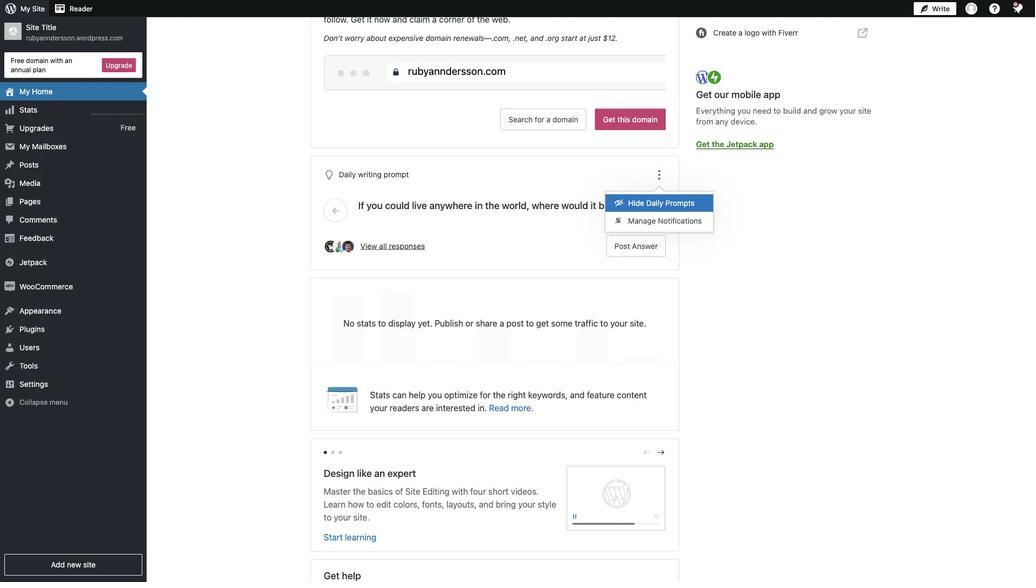 Task type: vqa. For each thing, say whether or not it's contained in the screenshot.
"PUBLISH" at the left bottom
yes



Task type: locate. For each thing, give the bounding box(es) containing it.
a inside create a logo with fiverr link
[[739, 28, 743, 37]]

img image inside "jetpack" link
[[4, 257, 15, 268]]

your right 'grow'
[[840, 106, 857, 115]]

1 vertical spatial you
[[367, 200, 383, 212]]

1 img image from the top
[[4, 257, 15, 268]]

appearance link
[[0, 302, 147, 320]]

woocommerce
[[19, 282, 73, 291]]

1 horizontal spatial you
[[428, 390, 442, 400]]

and left feature
[[571, 390, 585, 400]]

1 vertical spatial daily
[[647, 199, 664, 208]]

design like an expert
[[324, 468, 416, 479]]

plugins
[[742, 6, 767, 15], [19, 325, 45, 334]]

a left logo at the right
[[739, 28, 743, 37]]

an inside free domain with an annual plan
[[65, 57, 72, 64]]

0 horizontal spatial it
[[367, 14, 372, 25]]

free up the annual plan
[[11, 57, 24, 64]]

site
[[459, 1, 473, 12], [859, 106, 872, 115], [83, 561, 96, 570]]

stats
[[19, 105, 37, 114], [370, 390, 391, 400]]

site left title
[[26, 23, 39, 32]]

site right new
[[83, 561, 96, 570]]

get down from
[[697, 139, 710, 149]]

1 horizontal spatial stats
[[370, 390, 391, 400]]

wordpress and jetpack app image
[[697, 70, 723, 85]]

get our mobile app
[[697, 89, 781, 100]]

help image
[[989, 2, 1002, 15]]

collapse
[[19, 398, 48, 406]]

get up worry
[[351, 14, 365, 25]]

0 horizontal spatial stats
[[19, 105, 37, 114]]

0 horizontal spatial plugins
[[19, 325, 45, 334]]

0 horizontal spatial jetpack
[[19, 258, 47, 267]]

1 vertical spatial img image
[[4, 281, 15, 292]]

0 vertical spatial you
[[738, 106, 751, 115]]

free for free
[[121, 124, 136, 132]]

it inside is a perfect site address. it's available and easy to find and follow. get it now and claim a corner of the web.
[[367, 14, 372, 25]]

post
[[615, 242, 631, 251]]

0 horizontal spatial daily
[[339, 170, 356, 179]]

to left get
[[526, 318, 534, 329]]

1 horizontal spatial of
[[467, 14, 475, 25]]

menu
[[606, 192, 714, 232]]

stats inside stats can help you optimize for the right keywords, and feature content your readers are interested in.
[[370, 390, 391, 400]]

just
[[589, 33, 601, 42]]

for right the search
[[535, 115, 545, 124]]

media
[[19, 179, 41, 188]]

0 vertical spatial plugins
[[742, 6, 767, 15]]

1 vertical spatial site
[[26, 23, 39, 32]]

prompt
[[384, 170, 409, 179]]

my profile image
[[966, 3, 978, 15]]

a right the search
[[547, 115, 551, 124]]

the inside master the basics of site editing with four short videos. learn how to edit colors, fonts, layouts, and bring your style to your site.
[[353, 487, 366, 497]]

0 vertical spatial my
[[21, 5, 30, 13]]

get inside 'button'
[[604, 115, 616, 124]]

with
[[762, 28, 777, 37], [50, 57, 63, 64], [452, 487, 469, 497]]

0 horizontal spatial an
[[65, 57, 72, 64]]

my
[[21, 5, 30, 13], [19, 87, 30, 96], [19, 142, 30, 151]]

this
[[618, 115, 631, 124]]

jetpack down any device.
[[727, 139, 758, 149]]

grow
[[820, 106, 838, 115]]

0 vertical spatial jetpack
[[727, 139, 758, 149]]

right
[[508, 390, 526, 400]]

2 vertical spatial with
[[452, 487, 469, 497]]

the inside is a perfect site address. it's available and easy to find and follow. get it now and claim a corner of the web.
[[477, 14, 490, 25]]

readers
[[390, 403, 420, 413]]

site inside is a perfect site address. it's available and easy to find and follow. get it now and claim a corner of the web.
[[459, 1, 473, 12]]

the up read
[[493, 390, 506, 400]]

fonts,
[[422, 500, 445, 510]]

1 vertical spatial free
[[121, 124, 136, 132]]

1 horizontal spatial with
[[452, 487, 469, 497]]

responses
[[389, 242, 425, 251]]

an right like
[[375, 468, 385, 479]]

explore plugins link
[[697, 0, 881, 22]]

of up don't worry about expensive domain renewals—.com, .net, and .org start at just $12.
[[467, 14, 475, 25]]

of up colors, at the left of page
[[396, 487, 403, 497]]

the inside stats can help you optimize for the right keywords, and feature content your readers are interested in.
[[493, 390, 506, 400]]

0 horizontal spatial with
[[50, 57, 63, 64]]

users
[[19, 343, 40, 352]]

answered users image
[[324, 240, 338, 254], [333, 240, 347, 254], [341, 240, 355, 254]]

feature
[[587, 390, 615, 400]]

2 answered users image from the left
[[333, 240, 347, 254]]

to down the learn
[[324, 513, 332, 523]]

a left post
[[500, 318, 505, 329]]

my for my site
[[21, 5, 30, 13]]

1 vertical spatial jetpack
[[19, 258, 47, 267]]

1 vertical spatial with
[[50, 57, 63, 64]]

for
[[535, 115, 545, 124], [480, 390, 491, 400]]

title
[[41, 23, 56, 32]]

1 horizontal spatial jetpack
[[727, 139, 758, 149]]

get this domain
[[604, 115, 658, 124]]

manage your notifications image
[[1012, 2, 1025, 15]]

search for a domain
[[509, 115, 579, 124]]

0 vertical spatial of
[[467, 14, 475, 25]]

a inside 'search for a domain' link
[[547, 115, 551, 124]]

plugins up users on the bottom
[[19, 325, 45, 334]]

and inside master the basics of site editing with four short videos. learn how to edit colors, fonts, layouts, and bring your style to your site.
[[479, 500, 494, 510]]

img image for jetpack
[[4, 257, 15, 268]]

0 vertical spatial stats
[[19, 105, 37, 114]]

about
[[367, 33, 387, 42]]

previous image
[[643, 448, 652, 458]]

for inside stats can help you optimize for the right keywords, and feature content your readers are interested in.
[[480, 390, 491, 400]]

get help
[[324, 570, 361, 582]]

you inside stats can help you optimize for the right keywords, and feature content your readers are interested in.
[[428, 390, 442, 400]]

no
[[344, 318, 355, 329]]

free
[[11, 57, 24, 64], [121, 124, 136, 132]]

0 horizontal spatial for
[[480, 390, 491, 400]]

0 horizontal spatial site
[[83, 561, 96, 570]]

0 horizontal spatial free
[[11, 57, 24, 64]]

my home link
[[0, 82, 147, 101]]

pages
[[19, 197, 41, 206]]

with right logo at the right
[[762, 28, 777, 37]]

0 vertical spatial an
[[65, 57, 72, 64]]

build
[[784, 106, 802, 115]]

jetpack down feedback
[[19, 258, 47, 267]]

and right build
[[804, 106, 818, 115]]

stats down my home
[[19, 105, 37, 114]]

don't
[[324, 33, 343, 42]]

style
[[538, 500, 557, 510]]

more.
[[512, 403, 534, 413]]

0 vertical spatial site
[[32, 5, 45, 13]]

2 horizontal spatial with
[[762, 28, 777, 37]]

perfect
[[428, 1, 456, 12]]

0 vertical spatial img image
[[4, 257, 15, 268]]

img image
[[4, 257, 15, 268], [4, 281, 15, 292]]

it left now on the top left of page
[[367, 14, 372, 25]]

explore
[[714, 6, 740, 15]]

my left the home
[[19, 87, 30, 96]]

1 horizontal spatial free
[[121, 124, 136, 132]]

to left build
[[774, 106, 782, 115]]

site inside site title rubyanndersson.wordpress.com
[[26, 23, 39, 32]]

get
[[537, 318, 549, 329]]

and right "find"
[[626, 1, 640, 12]]

0 vertical spatial for
[[535, 115, 545, 124]]

free inside free domain with an annual plan
[[11, 57, 24, 64]]

address.
[[475, 1, 509, 12]]

2 img image from the top
[[4, 281, 15, 292]]

upgrade button
[[102, 58, 136, 72]]

your
[[840, 106, 857, 115], [370, 403, 388, 413], [519, 500, 536, 510], [334, 513, 351, 523]]

2 vertical spatial my
[[19, 142, 30, 151]]

1 vertical spatial site
[[859, 106, 872, 115]]

1 vertical spatial my
[[19, 87, 30, 96]]

for up the in.
[[480, 390, 491, 400]]

tooltip
[[605, 186, 714, 233]]

where
[[532, 200, 560, 212]]

stats for stats can help you optimize for the right keywords, and feature content your readers are interested in.
[[370, 390, 391, 400]]

daily up manage notifications link
[[647, 199, 664, 208]]

a right is
[[421, 1, 426, 12]]

feedback link
[[0, 229, 147, 247]]

1 horizontal spatial plugins
[[742, 6, 767, 15]]

1 vertical spatial stats
[[370, 390, 391, 400]]

jetpack inside "jetpack" link
[[19, 258, 47, 267]]

view all responses
[[361, 242, 425, 251]]

2 horizontal spatial site
[[859, 106, 872, 115]]

1 horizontal spatial daily
[[647, 199, 664, 208]]

an down rubyanndersson.wordpress.com
[[65, 57, 72, 64]]

1 vertical spatial of
[[396, 487, 403, 497]]

0 horizontal spatial you
[[367, 200, 383, 212]]

search for a domain link
[[501, 109, 587, 130]]

get for get this domain
[[604, 115, 616, 124]]

site up title
[[32, 5, 45, 13]]

expensive
[[389, 33, 424, 42]]

and down four
[[479, 500, 494, 510]]

1 horizontal spatial for
[[535, 115, 545, 124]]

if you could live anywhere in the world, where would it be?
[[359, 200, 615, 212]]

no stats to display yet. publish or share a post to get some traffic to your site.
[[344, 318, 647, 329]]

available
[[525, 1, 559, 12]]

for inside 'search for a domain' link
[[535, 115, 545, 124]]

1 vertical spatial an
[[375, 468, 385, 479]]

corner
[[439, 14, 465, 25]]

0 horizontal spatial of
[[396, 487, 403, 497]]

1 horizontal spatial an
[[375, 468, 385, 479]]

of inside master the basics of site editing with four short videos. learn how to edit colors, fonts, layouts, and bring your style to your site.
[[396, 487, 403, 497]]

comments link
[[0, 211, 147, 229]]

1 vertical spatial it
[[591, 200, 597, 212]]

domain right this
[[633, 115, 658, 124]]

you right if
[[367, 200, 383, 212]]

0 vertical spatial free
[[11, 57, 24, 64]]

you
[[738, 106, 751, 115], [367, 200, 383, 212], [428, 390, 442, 400]]

stats for stats
[[19, 105, 37, 114]]

my for my home
[[19, 87, 30, 96]]

reader
[[70, 5, 93, 13]]

share
[[476, 318, 498, 329]]

1 vertical spatial for
[[480, 390, 491, 400]]

your left readers
[[370, 403, 388, 413]]

plugins up create a logo with fiverr
[[742, 6, 767, 15]]

2 horizontal spatial you
[[738, 106, 751, 115]]

display
[[389, 318, 416, 329]]

and
[[561, 1, 576, 12], [626, 1, 640, 12], [393, 14, 408, 25], [531, 33, 544, 42], [804, 106, 818, 115], [571, 390, 585, 400], [479, 500, 494, 510]]

and left ".org"
[[531, 33, 544, 42]]

get left the our
[[697, 89, 713, 100]]

domain up the annual plan
[[26, 57, 48, 64]]

site inside everything you need to build and grow your site from any device.
[[859, 106, 872, 115]]

master the basics of site editing with four short videos. learn how to edit colors, fonts, layouts, and bring your style to your site.
[[324, 487, 557, 523]]

0 vertical spatial it
[[367, 14, 372, 25]]

to left "find"
[[598, 1, 606, 12]]

you up are
[[428, 390, 442, 400]]

with down rubyanndersson.wordpress.com
[[50, 57, 63, 64]]

my up posts
[[19, 142, 30, 151]]

the down address.
[[477, 14, 490, 25]]

short
[[489, 487, 509, 497]]

your down the learn
[[334, 513, 351, 523]]

to inside everything you need to build and grow your site from any device.
[[774, 106, 782, 115]]

2 vertical spatial site
[[406, 487, 421, 497]]

are
[[422, 403, 434, 413]]

site up colors, at the left of page
[[406, 487, 421, 497]]

2 vertical spatial you
[[428, 390, 442, 400]]

site title rubyanndersson.wordpress.com
[[26, 23, 123, 42]]

free down highest hourly views 0 image
[[121, 124, 136, 132]]

my left "reader" link
[[21, 5, 30, 13]]

with up layouts,
[[452, 487, 469, 497]]

1 horizontal spatial site
[[459, 1, 473, 12]]

create
[[714, 28, 737, 37]]

0 vertical spatial daily
[[339, 170, 356, 179]]

the up how
[[353, 487, 366, 497]]

img image for woocommerce
[[4, 281, 15, 292]]

yet.
[[418, 318, 433, 329]]

daily left writing
[[339, 170, 356, 179]]

with inside free domain with an annual plan
[[50, 57, 63, 64]]

it left be?
[[591, 200, 597, 212]]

get for get our mobile app
[[697, 89, 713, 100]]

create a logo with fiverr
[[714, 28, 799, 37]]

be?
[[599, 200, 615, 212]]

hide daily prompts
[[629, 199, 695, 208]]

you up any device.
[[738, 106, 751, 115]]

my mailboxes link
[[0, 137, 147, 156]]

stats left can
[[370, 390, 391, 400]]

0 vertical spatial site
[[459, 1, 473, 12]]

edit
[[377, 500, 392, 510]]

the down from
[[712, 139, 725, 149]]

get left this
[[604, 115, 616, 124]]

img image inside woocommerce link
[[4, 281, 15, 292]]

the right in
[[486, 200, 500, 212]]

to
[[598, 1, 606, 12], [774, 106, 782, 115], [378, 318, 386, 329], [526, 318, 534, 329], [367, 500, 375, 510], [324, 513, 332, 523]]

or
[[466, 318, 474, 329]]

show next prompt image
[[650, 206, 659, 216]]

you for could
[[367, 200, 383, 212]]

site
[[32, 5, 45, 13], [26, 23, 39, 32], [406, 487, 421, 497]]

site right 'grow'
[[859, 106, 872, 115]]

site up corner
[[459, 1, 473, 12]]

tooltip containing hide daily prompts
[[605, 186, 714, 233]]

you inside everything you need to build and grow your site from any device.
[[738, 106, 751, 115]]

traffic to your site.
[[575, 318, 647, 329]]



Task type: describe. For each thing, give the bounding box(es) containing it.
annual plan
[[11, 66, 46, 73]]

can
[[393, 390, 407, 400]]

tools link
[[0, 357, 147, 375]]

daily writing prompt
[[339, 170, 409, 179]]

get inside is a perfect site address. it's available and easy to find and follow. get it now and claim a corner of the web.
[[351, 14, 365, 25]]

if
[[359, 200, 364, 212]]

toggle menu image
[[654, 169, 666, 182]]

rubyanndersson.wordpress.com
[[26, 34, 123, 42]]

my home
[[19, 87, 53, 96]]

search
[[509, 115, 533, 124]]

my for my mailboxes
[[19, 142, 30, 151]]

manage notifications link
[[606, 212, 714, 230]]

worry
[[345, 33, 365, 42]]

optimize
[[445, 390, 478, 400]]

jetpack inside get the jetpack app link
[[727, 139, 758, 149]]

mobile app
[[732, 89, 781, 100]]

of inside is a perfect site address. it's available and easy to find and follow. get it now and claim a corner of the web.
[[467, 14, 475, 25]]

new
[[67, 561, 81, 570]]

need
[[754, 106, 772, 115]]

domain right the search
[[553, 115, 579, 124]]

create a logo with fiverr link
[[697, 22, 881, 44]]

highest hourly views 0 image
[[91, 108, 142, 115]]

.net,
[[513, 33, 529, 42]]

collapse menu
[[19, 398, 68, 406]]

world,
[[502, 200, 530, 212]]

post
[[507, 318, 524, 329]]

master
[[324, 487, 351, 497]]

your inside everything you need to build and grow your site from any device.
[[840, 106, 857, 115]]

expert
[[388, 468, 416, 479]]

menu
[[50, 398, 68, 406]]

find
[[608, 1, 623, 12]]

would
[[562, 200, 589, 212]]

keywords,
[[529, 390, 568, 400]]

and inside everything you need to build and grow your site from any device.
[[804, 106, 818, 115]]

web.
[[492, 14, 511, 25]]

my mailboxes
[[19, 142, 67, 151]]

and right now on the top left of page
[[393, 14, 408, 25]]

upgrade
[[106, 61, 132, 69]]

app
[[760, 139, 774, 149]]

layouts,
[[447, 500, 477, 510]]

from
[[697, 116, 714, 126]]

collapse menu link
[[0, 394, 147, 411]]

my site link
[[0, 0, 49, 17]]

read
[[489, 403, 509, 413]]

site inside master the basics of site editing with four short videos. learn how to edit colors, fonts, layouts, and bring your style to your site.
[[406, 487, 421, 497]]

like
[[357, 468, 372, 479]]

settings
[[19, 380, 48, 389]]

free for free domain with an annual plan
[[11, 57, 24, 64]]

stats
[[357, 318, 376, 329]]

a right the claim
[[433, 14, 437, 25]]

free domain with an annual plan
[[11, 57, 72, 73]]

1 answered users image from the left
[[324, 240, 338, 254]]

is a perfect site address. it's available and easy to find and follow. get it now and claim a corner of the web.
[[324, 1, 640, 25]]

start learning button
[[324, 533, 377, 543]]

to left edit
[[367, 500, 375, 510]]

in.
[[478, 403, 487, 413]]

show previous prompt image
[[331, 206, 341, 216]]

1 vertical spatial plugins
[[19, 325, 45, 334]]

basics
[[368, 487, 393, 497]]

videos.
[[511, 487, 539, 497]]

view
[[361, 242, 378, 251]]

get the jetpack app
[[697, 139, 774, 149]]

learn
[[324, 500, 346, 510]]

with inside master the basics of site editing with four short videos. learn how to edit colors, fonts, layouts, and bring your style to your site.
[[452, 487, 469, 497]]

publish
[[435, 318, 464, 329]]

follow.
[[324, 14, 349, 25]]

you for need
[[738, 106, 751, 115]]

easy
[[578, 1, 596, 12]]

1 horizontal spatial it
[[591, 200, 597, 212]]

to inside is a perfect site address. it's available and easy to find and follow. get it now and claim a corner of the web.
[[598, 1, 606, 12]]

domain inside free domain with an annual plan
[[26, 57, 48, 64]]

write
[[933, 5, 951, 13]]

start
[[324, 533, 343, 543]]

pager controls element
[[324, 448, 666, 458]]

your inside stats can help you optimize for the right keywords, and feature content your readers are interested in.
[[370, 403, 388, 413]]

next image
[[657, 448, 666, 458]]

content
[[617, 390, 647, 400]]

woocommerce link
[[0, 278, 147, 296]]

plugins link
[[0, 320, 147, 339]]

settings link
[[0, 375, 147, 394]]

hide
[[629, 199, 645, 208]]

jetpack link
[[0, 253, 147, 272]]

3 answered users image from the left
[[341, 240, 355, 254]]

daily inside button
[[647, 199, 664, 208]]

editing
[[423, 487, 450, 497]]

is
[[413, 1, 419, 12]]

your down videos.
[[519, 500, 536, 510]]

our
[[715, 89, 730, 100]]

get this domain button
[[595, 109, 666, 130]]

to right stats
[[378, 318, 386, 329]]

could
[[385, 200, 410, 212]]

reader link
[[49, 0, 97, 17]]

prompts
[[666, 199, 695, 208]]

domain down corner
[[426, 33, 452, 42]]

bring
[[496, 500, 516, 510]]

in
[[475, 200, 483, 212]]

stats link
[[0, 101, 147, 119]]

fiverr
[[779, 28, 799, 37]]

some
[[552, 318, 573, 329]]

$12.
[[603, 33, 618, 42]]

0 vertical spatial with
[[762, 28, 777, 37]]

2 vertical spatial site
[[83, 561, 96, 570]]

live
[[412, 200, 427, 212]]

start learning
[[324, 533, 377, 543]]

get for get the jetpack app
[[697, 139, 710, 149]]

hide daily prompts button
[[606, 195, 714, 212]]

tools
[[19, 362, 38, 370]]

everything
[[697, 106, 736, 115]]

my site
[[21, 5, 45, 13]]

and left easy
[[561, 1, 576, 12]]

feedback
[[19, 234, 54, 243]]

domain inside 'button'
[[633, 115, 658, 124]]

and inside stats can help you optimize for the right keywords, and feature content your readers are interested in.
[[571, 390, 585, 400]]

writing
[[358, 170, 382, 179]]

menu containing hide daily prompts
[[606, 192, 714, 232]]



